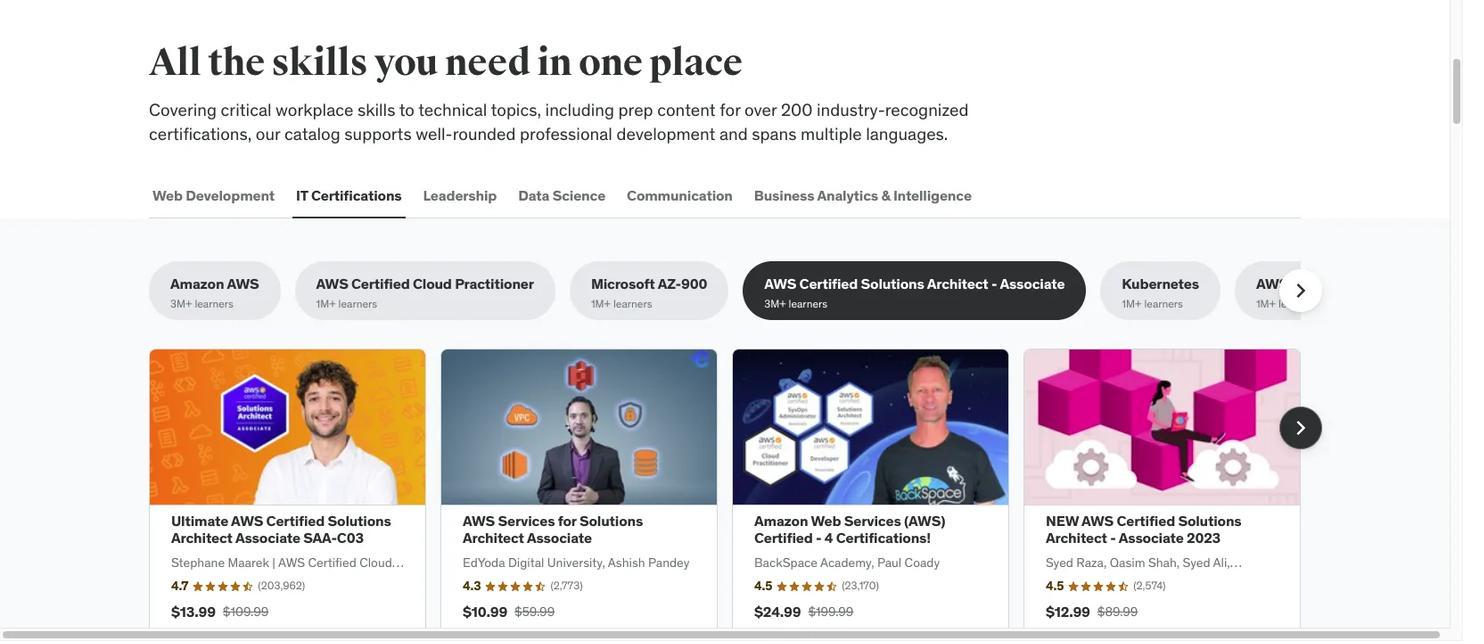 Task type: vqa. For each thing, say whether or not it's contained in the screenshot.
bottom Share
no



Task type: locate. For each thing, give the bounding box(es) containing it.
amazon inside amazon aws 3m+ learners
[[170, 275, 224, 293]]

associate inside the aws certified solutions architect - associate 3m+ learners
[[1000, 275, 1065, 293]]

associate for for
[[527, 529, 592, 547]]

az-
[[658, 275, 682, 293]]

1 vertical spatial for
[[558, 512, 577, 530]]

solutions inside the 'new aws certified solutions architect - associate 2023'
[[1179, 512, 1242, 530]]

1 horizontal spatial web
[[811, 512, 841, 530]]

next image
[[1287, 277, 1316, 305], [1287, 414, 1316, 442]]

technical
[[419, 99, 487, 121]]

aws services for solutions architect associate link
[[463, 512, 643, 547]]

2 1m+ from the left
[[591, 297, 611, 310]]

architect inside the 'new aws certified solutions architect - associate 2023'
[[1046, 529, 1108, 547]]

solutions inside ultimate aws certified solutions architect associate saa-c03
[[328, 512, 391, 530]]

amazon aws 3m+ learners
[[170, 275, 259, 310]]

1 horizontal spatial amazon
[[755, 512, 809, 530]]

you
[[374, 40, 438, 86]]

architect
[[927, 275, 989, 293], [171, 529, 233, 547], [463, 529, 524, 547], [1046, 529, 1108, 547]]

business analytics & intelligence
[[754, 186, 972, 204]]

services
[[498, 512, 555, 530], [844, 512, 901, 530]]

3 1m+ from the left
[[1122, 297, 1142, 310]]

1 1m+ from the left
[[316, 297, 336, 310]]

solutions for new aws certified solutions architect - associate 2023
[[1179, 512, 1242, 530]]

5 learners from the left
[[1145, 297, 1184, 310]]

1 vertical spatial web
[[811, 512, 841, 530]]

1m+
[[316, 297, 336, 310], [591, 297, 611, 310], [1122, 297, 1142, 310], [1257, 297, 1277, 310]]

carousel element
[[149, 349, 1323, 641]]

1 next image from the top
[[1287, 277, 1316, 305]]

multiple
[[801, 123, 862, 144]]

professional
[[520, 123, 613, 144]]

aws certified cloud practitioner 1m+ learners
[[316, 275, 534, 310]]

aws certified developer - asso 1m+ learners
[[1257, 275, 1464, 310]]

next image for topic filters element
[[1287, 277, 1316, 305]]

certified inside amazon web services (aws) certified - 4 certifications!
[[755, 529, 813, 547]]

amazon web services (aws) certified - 4 certifications!
[[755, 512, 946, 547]]

need
[[445, 40, 531, 86]]

well-
[[416, 123, 453, 144]]

associate for solutions
[[1000, 275, 1065, 293]]

including
[[546, 99, 615, 121]]

0 vertical spatial for
[[720, 99, 741, 121]]

0 horizontal spatial services
[[498, 512, 555, 530]]

6 learners from the left
[[1279, 297, 1318, 310]]

2 learners from the left
[[339, 297, 377, 310]]

learners inside aws certified developer - asso 1m+ learners
[[1279, 297, 1318, 310]]

ultimate aws certified solutions architect associate saa-c03 link
[[171, 512, 391, 547]]

aws inside ultimate aws certified solutions architect associate saa-c03
[[231, 512, 263, 530]]

learners inside aws certified cloud practitioner 1m+ learners
[[339, 297, 377, 310]]

development
[[617, 123, 716, 144]]

solutions inside the aws certified solutions architect - associate 3m+ learners
[[861, 275, 925, 293]]

skills up supports
[[358, 99, 396, 121]]

microsoft az-900 1m+ learners
[[591, 275, 707, 310]]

certified inside aws certified cloud practitioner 1m+ learners
[[351, 275, 410, 293]]

amazon
[[170, 275, 224, 293], [755, 512, 809, 530]]

skills
[[272, 40, 368, 86], [358, 99, 396, 121]]

1 horizontal spatial for
[[720, 99, 741, 121]]

it certifications
[[296, 186, 402, 204]]

workplace
[[276, 99, 354, 121]]

certifications
[[311, 186, 402, 204]]

associate
[[1000, 275, 1065, 293], [235, 529, 300, 547], [527, 529, 592, 547], [1119, 529, 1184, 547]]

0 vertical spatial web
[[153, 186, 183, 204]]

next image inside topic filters element
[[1287, 277, 1316, 305]]

900
[[681, 275, 707, 293]]

science
[[553, 186, 606, 204]]

aws services for solutions architect associate
[[463, 512, 643, 547]]

4
[[825, 529, 833, 547]]

0 horizontal spatial for
[[558, 512, 577, 530]]

analytics
[[817, 186, 879, 204]]

2 3m+ from the left
[[765, 297, 786, 310]]

certified inside ultimate aws certified solutions architect associate saa-c03
[[266, 512, 325, 530]]

associate for certified
[[235, 529, 300, 547]]

for
[[720, 99, 741, 121], [558, 512, 577, 530]]

1 services from the left
[[498, 512, 555, 530]]

0 horizontal spatial amazon
[[170, 275, 224, 293]]

ultimate aws certified solutions architect associate saa-c03
[[171, 512, 391, 547]]

certified
[[351, 275, 410, 293], [800, 275, 858, 293], [1292, 275, 1350, 293], [266, 512, 325, 530], [1117, 512, 1176, 530], [755, 529, 813, 547]]

1 vertical spatial next image
[[1287, 414, 1316, 442]]

1 3m+ from the left
[[170, 297, 192, 310]]

topic filters element
[[149, 262, 1464, 321]]

kubernetes 1m+ learners
[[1122, 275, 1200, 310]]

0 vertical spatial next image
[[1287, 277, 1316, 305]]

associate inside the 'new aws certified solutions architect - associate 2023'
[[1119, 529, 1184, 547]]

associate inside ultimate aws certified solutions architect associate saa-c03
[[235, 529, 300, 547]]

recognized
[[885, 99, 969, 121]]

2 services from the left
[[844, 512, 901, 530]]

3m+
[[170, 297, 192, 310], [765, 297, 786, 310]]

4 learners from the left
[[789, 297, 828, 310]]

0 horizontal spatial 3m+
[[170, 297, 192, 310]]

developer
[[1353, 275, 1421, 293]]

development
[[186, 186, 275, 204]]

architect inside aws services for solutions architect associate
[[463, 529, 524, 547]]

1 learners from the left
[[195, 297, 234, 310]]

(aws)
[[904, 512, 946, 530]]

amazon inside amazon web services (aws) certified - 4 certifications!
[[755, 512, 809, 530]]

solutions
[[861, 275, 925, 293], [328, 512, 391, 530], [580, 512, 643, 530], [1179, 512, 1242, 530]]

amazon for amazon aws 3m+ learners
[[170, 275, 224, 293]]

data science
[[518, 186, 606, 204]]

1 vertical spatial skills
[[358, 99, 396, 121]]

certified inside the aws certified solutions architect - associate 3m+ learners
[[800, 275, 858, 293]]

1 vertical spatial amazon
[[755, 512, 809, 530]]

aws
[[227, 275, 259, 293], [316, 275, 348, 293], [765, 275, 797, 293], [1257, 275, 1289, 293], [231, 512, 263, 530], [463, 512, 495, 530], [1082, 512, 1114, 530]]

1 horizontal spatial services
[[844, 512, 901, 530]]

the
[[208, 40, 265, 86]]

&
[[882, 186, 891, 204]]

aws certified solutions architect - associate 3m+ learners
[[765, 275, 1065, 310]]

- inside the 'new aws certified solutions architect - associate 2023'
[[1111, 529, 1117, 547]]

it
[[296, 186, 308, 204]]

certifications!
[[836, 529, 931, 547]]

3m+ inside amazon aws 3m+ learners
[[170, 297, 192, 310]]

web development button
[[149, 174, 278, 217]]

amazon web services (aws) certified - 4 certifications! link
[[755, 512, 946, 547]]

4 1m+ from the left
[[1257, 297, 1277, 310]]

0 vertical spatial amazon
[[170, 275, 224, 293]]

kubernetes
[[1122, 275, 1200, 293]]

industry-
[[817, 99, 886, 121]]

critical
[[221, 99, 272, 121]]

architect for ultimate aws certified solutions architect associate saa-c03
[[171, 529, 233, 547]]

1 horizontal spatial 3m+
[[765, 297, 786, 310]]

business
[[754, 186, 815, 204]]

amazon for amazon web services (aws) certified - 4 certifications!
[[755, 512, 809, 530]]

aws inside the aws certified solutions architect - associate 3m+ learners
[[765, 275, 797, 293]]

to
[[399, 99, 415, 121]]

certified inside the 'new aws certified solutions architect - associate 2023'
[[1117, 512, 1176, 530]]

3 learners from the left
[[614, 297, 653, 310]]

learners
[[195, 297, 234, 310], [339, 297, 377, 310], [614, 297, 653, 310], [789, 297, 828, 310], [1145, 297, 1184, 310], [1279, 297, 1318, 310]]

communication
[[627, 186, 733, 204]]

web
[[153, 186, 183, 204], [811, 512, 841, 530]]

skills up workplace
[[272, 40, 368, 86]]

solutions inside aws services for solutions architect associate
[[580, 512, 643, 530]]

next image inside carousel element
[[1287, 414, 1316, 442]]

ultimate
[[171, 512, 228, 530]]

learners inside amazon aws 3m+ learners
[[195, 297, 234, 310]]

- inside the aws certified solutions architect - associate 3m+ learners
[[992, 275, 998, 293]]

associate inside aws services for solutions architect associate
[[527, 529, 592, 547]]

next image for carousel element
[[1287, 414, 1316, 442]]

1m+ inside aws certified developer - asso 1m+ learners
[[1257, 297, 1277, 310]]

0 horizontal spatial web
[[153, 186, 183, 204]]

-
[[992, 275, 998, 293], [1424, 275, 1430, 293], [816, 529, 822, 547], [1111, 529, 1117, 547]]

web inside amazon web services (aws) certified - 4 certifications!
[[811, 512, 841, 530]]

- inside amazon web services (aws) certified - 4 certifications!
[[816, 529, 822, 547]]

2 next image from the top
[[1287, 414, 1316, 442]]

topics,
[[491, 99, 541, 121]]

architect inside ultimate aws certified solutions architect associate saa-c03
[[171, 529, 233, 547]]



Task type: describe. For each thing, give the bounding box(es) containing it.
communication button
[[624, 174, 737, 217]]

200
[[781, 99, 813, 121]]

leadership
[[423, 186, 497, 204]]

1m+ inside aws certified cloud practitioner 1m+ learners
[[316, 297, 336, 310]]

for inside covering critical workplace skills to technical topics, including prep content for over 200 industry-recognized certifications, our catalog supports well-rounded professional development and spans multiple languages.
[[720, 99, 741, 121]]

prep
[[619, 99, 653, 121]]

aws inside aws certified cloud practitioner 1m+ learners
[[316, 275, 348, 293]]

- inside aws certified developer - asso 1m+ learners
[[1424, 275, 1430, 293]]

data science button
[[515, 174, 609, 217]]

covering critical workplace skills to technical topics, including prep content for over 200 industry-recognized certifications, our catalog supports well-rounded professional development and spans multiple languages.
[[149, 99, 969, 144]]

architect inside the aws certified solutions architect - associate 3m+ learners
[[927, 275, 989, 293]]

services inside aws services for solutions architect associate
[[498, 512, 555, 530]]

2023
[[1187, 529, 1221, 547]]

1m+ inside microsoft az-900 1m+ learners
[[591, 297, 611, 310]]

certifications,
[[149, 123, 252, 144]]

all the skills you need in one place
[[149, 40, 743, 86]]

intelligence
[[894, 186, 972, 204]]

0 vertical spatial skills
[[272, 40, 368, 86]]

our
[[256, 123, 280, 144]]

certified inside aws certified developer - asso 1m+ learners
[[1292, 275, 1350, 293]]

catalog
[[285, 123, 341, 144]]

data
[[518, 186, 550, 204]]

place
[[650, 40, 743, 86]]

it certifications button
[[293, 174, 405, 217]]

aws inside aws services for solutions architect associate
[[463, 512, 495, 530]]

one
[[579, 40, 643, 86]]

leadership button
[[420, 174, 501, 217]]

architect for aws services for solutions architect associate
[[463, 529, 524, 547]]

web development
[[153, 186, 275, 204]]

new aws certified solutions architect - associate 2023 link
[[1046, 512, 1242, 547]]

business analytics & intelligence button
[[751, 174, 976, 217]]

saa-
[[303, 529, 337, 547]]

learners inside the aws certified solutions architect - associate 3m+ learners
[[789, 297, 828, 310]]

skills inside covering critical workplace skills to technical topics, including prep content for over 200 industry-recognized certifications, our catalog supports well-rounded professional development and spans multiple languages.
[[358, 99, 396, 121]]

new aws certified solutions architect - associate 2023
[[1046, 512, 1242, 547]]

supports
[[345, 123, 412, 144]]

1m+ inside 'kubernetes 1m+ learners'
[[1122, 297, 1142, 310]]

web inside web development button
[[153, 186, 183, 204]]

learners inside 'kubernetes 1m+ learners'
[[1145, 297, 1184, 310]]

solutions for ultimate aws certified solutions architect associate saa-c03
[[328, 512, 391, 530]]

microsoft
[[591, 275, 655, 293]]

for inside aws services for solutions architect associate
[[558, 512, 577, 530]]

learners inside microsoft az-900 1m+ learners
[[614, 297, 653, 310]]

solutions for aws services for solutions architect associate
[[580, 512, 643, 530]]

languages.
[[866, 123, 949, 144]]

architect for new aws certified solutions architect - associate 2023
[[1046, 529, 1108, 547]]

and
[[720, 123, 748, 144]]

all
[[149, 40, 201, 86]]

covering
[[149, 99, 217, 121]]

aws inside amazon aws 3m+ learners
[[227, 275, 259, 293]]

services inside amazon web services (aws) certified - 4 certifications!
[[844, 512, 901, 530]]

practitioner
[[455, 275, 534, 293]]

cloud
[[413, 275, 452, 293]]

spans
[[752, 123, 797, 144]]

rounded
[[453, 123, 516, 144]]

content
[[658, 99, 716, 121]]

new
[[1046, 512, 1079, 530]]

in
[[538, 40, 572, 86]]

3m+ inside the aws certified solutions architect - associate 3m+ learners
[[765, 297, 786, 310]]

aws inside the 'new aws certified solutions architect - associate 2023'
[[1082, 512, 1114, 530]]

asso
[[1432, 275, 1464, 293]]

aws inside aws certified developer - asso 1m+ learners
[[1257, 275, 1289, 293]]

over
[[745, 99, 777, 121]]

c03
[[337, 529, 364, 547]]



